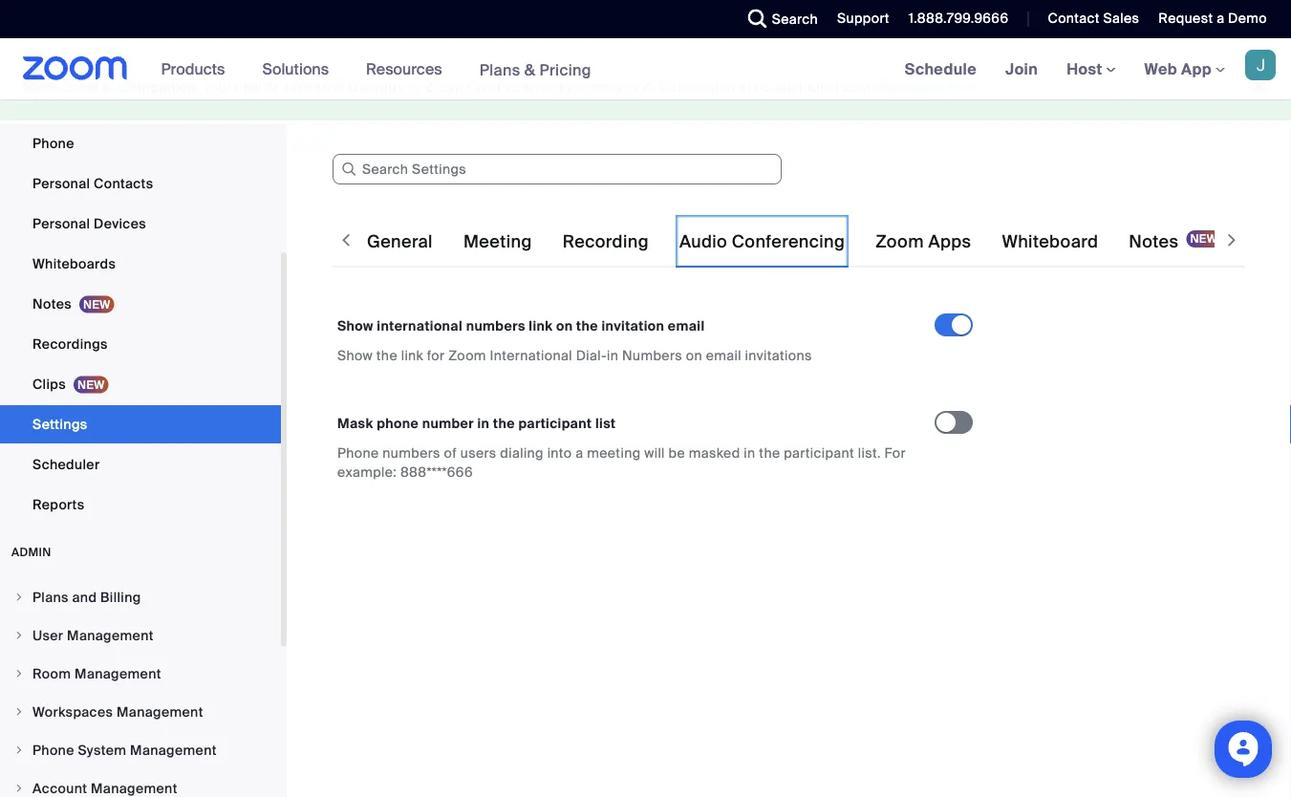 Task type: locate. For each thing, give the bounding box(es) containing it.
the
[[576, 317, 598, 334], [376, 346, 398, 364], [493, 414, 515, 432], [759, 444, 780, 462]]

numbers
[[466, 317, 525, 334], [383, 444, 440, 462]]

no
[[755, 78, 771, 96]]

right image inside room management menu item
[[13, 668, 25, 679]]

2 vertical spatial right image
[[13, 783, 25, 794]]

0 vertical spatial phone
[[32, 134, 74, 152]]

upgrade right assistant!
[[348, 78, 405, 96]]

2 vertical spatial right image
[[13, 744, 25, 756]]

1 right image from the top
[[13, 630, 25, 641]]

one
[[467, 78, 494, 96]]

1 vertical spatial notes
[[32, 295, 72, 313]]

right image left "system" at the bottom
[[13, 744, 25, 756]]

0 horizontal spatial in
[[477, 414, 490, 432]]

management down room management menu item
[[117, 703, 203, 721]]

email left invitations
[[706, 346, 741, 364]]

phone for phone system management
[[32, 741, 74, 759]]

side navigation navigation
[[0, 0, 287, 797]]

system
[[78, 741, 126, 759]]

banner containing products
[[0, 38, 1291, 101]]

plans and billing
[[32, 588, 141, 606]]

1 vertical spatial link
[[401, 346, 423, 364]]

Search Settings text field
[[333, 154, 782, 184]]

resources
[[366, 59, 442, 79]]

in right "masked"
[[744, 444, 756, 462]]

management down workspaces management menu item
[[130, 741, 217, 759]]

and left the 'get'
[[523, 78, 547, 96]]

admin menu menu
[[0, 579, 281, 797]]

users
[[460, 444, 497, 462]]

will
[[644, 444, 665, 462]]

1 horizontal spatial link
[[529, 317, 553, 334]]

plans up 'user'
[[32, 588, 69, 606]]

0 horizontal spatial numbers
[[383, 444, 440, 462]]

management for room management
[[75, 665, 161, 682]]

2 horizontal spatial in
[[744, 444, 756, 462]]

zoom inside tabs of my account settings page tab list
[[876, 231, 924, 253]]

0 horizontal spatial and
[[72, 588, 97, 606]]

1.888.799.9666 button
[[894, 0, 1013, 38], [909, 10, 1009, 27]]

and
[[523, 78, 547, 96], [72, 588, 97, 606]]

participant left list.
[[784, 444, 854, 462]]

0 horizontal spatial participant
[[518, 414, 592, 432]]

personal devices link
[[0, 205, 281, 243]]

show left 'international'
[[337, 317, 373, 334]]

right image for user management
[[13, 630, 25, 641]]

clips
[[32, 375, 66, 393]]

web
[[1144, 59, 1177, 79]]

ai
[[102, 78, 116, 96], [265, 78, 278, 96], [643, 78, 656, 96]]

pro
[[497, 78, 519, 96]]

phone system management
[[32, 741, 217, 759]]

plans & pricing link
[[479, 59, 591, 80], [479, 59, 591, 80]]

in down invitation
[[607, 346, 619, 364]]

support link
[[823, 0, 894, 38], [837, 10, 890, 27]]

participant
[[518, 414, 592, 432], [784, 444, 854, 462]]

1 vertical spatial email
[[706, 346, 741, 364]]

link up the international
[[529, 317, 553, 334]]

phone system management menu item
[[0, 732, 281, 768]]

a right the into
[[575, 444, 583, 462]]

1 vertical spatial show
[[337, 346, 373, 364]]

devices
[[94, 215, 146, 232]]

in up users at the bottom left of page
[[477, 414, 490, 432]]

phone link
[[0, 124, 281, 162]]

management down "billing" at the bottom of the page
[[67, 626, 154, 644]]

meetings navigation
[[890, 38, 1291, 101]]

show up mask
[[337, 346, 373, 364]]

right image left 'user'
[[13, 630, 25, 641]]

phone inside personal menu menu
[[32, 134, 74, 152]]

right image inside 'plans and billing' menu item
[[13, 592, 25, 603]]

2 vertical spatial phone
[[32, 741, 74, 759]]

right image
[[13, 630, 25, 641], [13, 668, 25, 679], [13, 744, 25, 756]]

menu item
[[0, 770, 281, 797]]

0 vertical spatial numbers
[[466, 317, 525, 334]]

1 vertical spatial numbers
[[383, 444, 440, 462]]

recording
[[563, 231, 649, 253]]

personal up personal devices
[[32, 174, 90, 192]]

the right "masked"
[[759, 444, 780, 462]]

upgrade today link
[[879, 78, 978, 96]]

right image inside "user management" menu item
[[13, 630, 25, 641]]

the up dial-
[[576, 317, 598, 334]]

meeting
[[587, 444, 641, 462]]

plans left &
[[479, 59, 520, 80]]

settings link
[[0, 405, 281, 443]]

on up 'show the link for zoom international dial-in numbers on email invitations'
[[556, 317, 573, 334]]

link
[[529, 317, 553, 334], [401, 346, 423, 364]]

1 vertical spatial on
[[686, 346, 702, 364]]

1 vertical spatial right image
[[13, 668, 25, 679]]

1 personal from the top
[[32, 174, 90, 192]]

0 vertical spatial and
[[523, 78, 547, 96]]

email
[[668, 317, 705, 334], [706, 346, 741, 364]]

numbers up the international
[[466, 317, 525, 334]]

0 vertical spatial participant
[[518, 414, 592, 432]]

1 horizontal spatial and
[[523, 78, 547, 96]]

0 horizontal spatial plans
[[32, 588, 69, 606]]

0 vertical spatial personal
[[32, 174, 90, 192]]

dial-
[[576, 346, 607, 364]]

1 vertical spatial personal
[[32, 215, 90, 232]]

banner
[[0, 38, 1291, 101]]

phone
[[32, 134, 74, 152], [337, 444, 379, 462], [32, 741, 74, 759]]

0 vertical spatial notes
[[1129, 231, 1179, 253]]

1 horizontal spatial participant
[[784, 444, 854, 462]]

1 horizontal spatial to
[[626, 78, 639, 96]]

phone inside menu item
[[32, 741, 74, 759]]

management up workspaces management
[[75, 665, 161, 682]]

number
[[422, 414, 474, 432]]

0 horizontal spatial on
[[556, 317, 573, 334]]

zoom right meet
[[61, 78, 99, 96]]

dialing
[[500, 444, 544, 462]]

phone down workspaces
[[32, 741, 74, 759]]

1 vertical spatial participant
[[784, 444, 854, 462]]

web app button
[[1144, 59, 1225, 79]]

request a demo link
[[1144, 0, 1291, 38], [1159, 10, 1267, 27]]

numbers inside the phone numbers of users dialing into a meeting will be masked in the participant list. for example: 888****666
[[383, 444, 440, 462]]

participant up the into
[[518, 414, 592, 432]]

1 vertical spatial and
[[72, 588, 97, 606]]

personal contacts
[[32, 174, 153, 192]]

right image
[[13, 592, 25, 603], [13, 706, 25, 718], [13, 783, 25, 794]]

0 horizontal spatial ai
[[102, 78, 116, 96]]

companion,
[[119, 78, 200, 96]]

plans inside product information navigation
[[479, 59, 520, 80]]

1 vertical spatial plans
[[32, 588, 69, 606]]

assistant!
[[282, 78, 345, 96]]

to
[[408, 78, 421, 96], [626, 78, 639, 96]]

1 vertical spatial right image
[[13, 706, 25, 718]]

upgrade right cost.
[[879, 78, 936, 96]]

upgrade
[[348, 78, 405, 96], [879, 78, 936, 96]]

0 horizontal spatial upgrade
[[348, 78, 405, 96]]

link left for
[[401, 346, 423, 364]]

0 vertical spatial right image
[[13, 592, 25, 603]]

contact sales link
[[1034, 0, 1144, 38], [1048, 10, 1140, 27]]

1 right image from the top
[[13, 592, 25, 603]]

email up the "numbers"
[[668, 317, 705, 334]]

access
[[576, 78, 623, 96]]

tabs of my account settings page tab list
[[363, 215, 1291, 269]]

notes left scroll right icon
[[1129, 231, 1179, 253]]

1 horizontal spatial numbers
[[466, 317, 525, 334]]

0 vertical spatial in
[[607, 346, 619, 364]]

solutions
[[262, 59, 329, 79]]

a
[[1217, 10, 1225, 27], [575, 444, 583, 462]]

0 vertical spatial a
[[1217, 10, 1225, 27]]

notes up recordings
[[32, 295, 72, 313]]

right image inside workspaces management menu item
[[13, 706, 25, 718]]

scroll left image
[[336, 230, 356, 249]]

the down 'international'
[[376, 346, 398, 364]]

for
[[427, 346, 445, 364]]

companion
[[660, 78, 735, 96]]

in
[[607, 346, 619, 364], [477, 414, 490, 432], [744, 444, 756, 462]]

phone up personal contacts
[[32, 134, 74, 152]]

room management
[[32, 665, 161, 682]]

ai right 'new'
[[265, 78, 278, 96]]

a left demo
[[1217, 10, 1225, 27]]

on
[[556, 317, 573, 334], [686, 346, 702, 364]]

ai left companion
[[643, 78, 656, 96]]

personal up whiteboards
[[32, 215, 90, 232]]

phone inside the phone numbers of users dialing into a meeting will be masked in the participant list. for example: 888****666
[[337, 444, 379, 462]]

2 vertical spatial in
[[744, 444, 756, 462]]

2 ai from the left
[[265, 78, 278, 96]]

0 vertical spatial email
[[668, 317, 705, 334]]

plans inside menu item
[[32, 588, 69, 606]]

2 personal from the top
[[32, 215, 90, 232]]

scheduler
[[32, 455, 100, 473]]

0 horizontal spatial to
[[408, 78, 421, 96]]

on right the "numbers"
[[686, 346, 702, 364]]

workspaces management menu item
[[0, 694, 281, 730]]

0 vertical spatial link
[[529, 317, 553, 334]]

3 right image from the top
[[13, 783, 25, 794]]

room management menu item
[[0, 656, 281, 692]]

a inside the phone numbers of users dialing into a meeting will be masked in the participant list. for example: 888****666
[[575, 444, 583, 462]]

personal
[[32, 174, 90, 192], [32, 215, 90, 232]]

0 horizontal spatial email
[[668, 317, 705, 334]]

zoom
[[61, 78, 99, 96], [425, 78, 463, 96], [876, 231, 924, 253], [448, 346, 486, 364]]

plans
[[479, 59, 520, 80], [32, 588, 69, 606]]

into
[[547, 444, 572, 462]]

right image left room at the bottom of the page
[[13, 668, 25, 679]]

list
[[595, 414, 616, 432]]

0 horizontal spatial notes
[[32, 295, 72, 313]]

0 vertical spatial plans
[[479, 59, 520, 80]]

zoom left apps
[[876, 231, 924, 253]]

1 show from the top
[[337, 317, 373, 334]]

clips link
[[0, 365, 281, 403]]

1 horizontal spatial upgrade
[[879, 78, 936, 96]]

0 vertical spatial on
[[556, 317, 573, 334]]

right image inside "phone system management" menu item
[[13, 744, 25, 756]]

of
[[444, 444, 457, 462]]

2 right image from the top
[[13, 668, 25, 679]]

workspaces management
[[32, 703, 203, 721]]

show international numbers link on the invitation email
[[337, 317, 705, 334]]

host button
[[1067, 59, 1116, 79]]

notes inside notes link
[[32, 295, 72, 313]]

ai left 'companion,' at the left top
[[102, 78, 116, 96]]

3 right image from the top
[[13, 744, 25, 756]]

to left one
[[408, 78, 421, 96]]

1 horizontal spatial ai
[[265, 78, 278, 96]]

1 vertical spatial a
[[575, 444, 583, 462]]

0 vertical spatial right image
[[13, 630, 25, 641]]

2 right image from the top
[[13, 706, 25, 718]]

numbers up 888****666
[[383, 444, 440, 462]]

to right access
[[626, 78, 639, 96]]

right image for room management
[[13, 668, 25, 679]]

profile picture image
[[1245, 50, 1276, 80]]

user management menu item
[[0, 617, 281, 654]]

1 vertical spatial phone
[[337, 444, 379, 462]]

and left "billing" at the bottom of the page
[[72, 588, 97, 606]]

1 horizontal spatial plans
[[479, 59, 520, 80]]

2 show from the top
[[337, 346, 373, 364]]

get
[[551, 78, 572, 96]]

your
[[204, 78, 232, 96]]

0 vertical spatial show
[[337, 317, 373, 334]]

2 horizontal spatial ai
[[643, 78, 656, 96]]

management
[[67, 626, 154, 644], [75, 665, 161, 682], [117, 703, 203, 721], [130, 741, 217, 759]]

phone up example:
[[337, 444, 379, 462]]

0 horizontal spatial link
[[401, 346, 423, 364]]

0 horizontal spatial a
[[575, 444, 583, 462]]

zoom logo image
[[23, 56, 128, 80]]

1 horizontal spatial notes
[[1129, 231, 1179, 253]]

management inside menu item
[[130, 741, 217, 759]]



Task type: describe. For each thing, give the bounding box(es) containing it.
pricing
[[539, 59, 591, 80]]

be
[[669, 444, 685, 462]]

show for show the link for zoom international dial-in numbers on email invitations
[[337, 346, 373, 364]]

recordings
[[32, 335, 108, 353]]

and inside meet zoom ai companion, footer
[[523, 78, 547, 96]]

invitation
[[602, 317, 664, 334]]

zoom right for
[[448, 346, 486, 364]]

management for user management
[[67, 626, 154, 644]]

resources button
[[366, 38, 451, 99]]

mask
[[337, 414, 373, 432]]

888****666
[[400, 463, 473, 481]]

international
[[490, 346, 572, 364]]

zoom apps
[[876, 231, 971, 253]]

today
[[940, 78, 978, 96]]

and inside menu item
[[72, 588, 97, 606]]

plans and billing menu item
[[0, 579, 281, 615]]

right image for plans
[[13, 592, 25, 603]]

notes link
[[0, 285, 281, 323]]

workspaces
[[32, 703, 113, 721]]

1.888.799.9666 button up "schedule" link
[[909, 10, 1009, 27]]

additional
[[775, 78, 840, 96]]

notes inside tabs of my account settings page tab list
[[1129, 231, 1179, 253]]

contact
[[1048, 10, 1100, 27]]

user management
[[32, 626, 154, 644]]

whiteboards
[[32, 255, 116, 272]]

management for workspaces management
[[117, 703, 203, 721]]

demo
[[1228, 10, 1267, 27]]

1 vertical spatial in
[[477, 414, 490, 432]]

plans for plans and billing
[[32, 588, 69, 606]]

meet
[[23, 78, 57, 96]]

3 ai from the left
[[643, 78, 656, 96]]

request a demo
[[1159, 10, 1267, 27]]

meet zoom ai companion, your new ai assistant! upgrade to zoom one pro and get access to ai companion at no additional cost. upgrade today
[[23, 78, 978, 96]]

app
[[1181, 59, 1212, 79]]

host
[[1067, 59, 1106, 79]]

audio conferencing
[[679, 231, 845, 253]]

room
[[32, 665, 71, 682]]

billing
[[100, 588, 141, 606]]

schedule link
[[890, 38, 991, 99]]

international
[[377, 317, 463, 334]]

in inside the phone numbers of users dialing into a meeting will be masked in the participant list. for example: 888****666
[[744, 444, 756, 462]]

list.
[[858, 444, 881, 462]]

1.888.799.9666 button up schedule
[[894, 0, 1013, 38]]

plans & pricing
[[479, 59, 591, 80]]

contact sales
[[1048, 10, 1140, 27]]

2 upgrade from the left
[[879, 78, 936, 96]]

products
[[161, 59, 225, 79]]

contacts
[[94, 174, 153, 192]]

1 horizontal spatial email
[[706, 346, 741, 364]]

show for show international numbers link on the invitation email
[[337, 317, 373, 334]]

1 horizontal spatial a
[[1217, 10, 1225, 27]]

1 horizontal spatial on
[[686, 346, 702, 364]]

sales
[[1103, 10, 1140, 27]]

personal for personal contacts
[[32, 174, 90, 192]]

right image for workspaces
[[13, 706, 25, 718]]

phone for phone
[[32, 134, 74, 152]]

2 to from the left
[[626, 78, 639, 96]]

mask phone number in the participant list
[[337, 414, 616, 432]]

1 horizontal spatial in
[[607, 346, 619, 364]]

whiteboard
[[1002, 231, 1098, 253]]

solutions button
[[262, 38, 337, 99]]

admin
[[11, 545, 51, 560]]

user
[[32, 626, 63, 644]]

phone
[[377, 414, 419, 432]]

right image for phone system management
[[13, 744, 25, 756]]

products button
[[161, 38, 234, 99]]

the up "dialing"
[[493, 414, 515, 432]]

product information navigation
[[147, 38, 606, 101]]

apps
[[928, 231, 971, 253]]

recordings link
[[0, 325, 281, 363]]

phone for phone numbers of users dialing into a meeting will be masked in the participant list. for example: 888****666
[[337, 444, 379, 462]]

the inside the phone numbers of users dialing into a meeting will be masked in the participant list. for example: 888****666
[[759, 444, 780, 462]]

general
[[367, 231, 433, 253]]

zoom left one
[[425, 78, 463, 96]]

personal devices
[[32, 215, 146, 232]]

plans for plans & pricing
[[479, 59, 520, 80]]

cost.
[[843, 78, 875, 96]]

invitations
[[745, 346, 812, 364]]

settings
[[32, 415, 87, 433]]

participant inside the phone numbers of users dialing into a meeting will be masked in the participant list. for example: 888****666
[[784, 444, 854, 462]]

request
[[1159, 10, 1213, 27]]

personal for personal devices
[[32, 215, 90, 232]]

join
[[1005, 59, 1038, 79]]

reports
[[32, 496, 85, 513]]

1 upgrade from the left
[[348, 78, 405, 96]]

personal contacts link
[[0, 164, 281, 203]]

scheduler link
[[0, 445, 281, 484]]

1 ai from the left
[[102, 78, 116, 96]]

for
[[885, 444, 906, 462]]

1.888.799.9666
[[909, 10, 1009, 27]]

numbers
[[622, 346, 682, 364]]

show the link for zoom international dial-in numbers on email invitations
[[337, 346, 812, 364]]

search
[[772, 10, 818, 28]]

whiteboards link
[[0, 245, 281, 283]]

masked
[[689, 444, 740, 462]]

personal menu menu
[[0, 0, 281, 526]]

phone numbers of users dialing into a meeting will be masked in the participant list. for example: 888****666
[[337, 444, 906, 481]]

example:
[[337, 463, 397, 481]]

new
[[235, 78, 261, 96]]

at
[[739, 78, 751, 96]]

1 to from the left
[[408, 78, 421, 96]]

scroll right image
[[1222, 230, 1241, 249]]

meeting
[[463, 231, 532, 253]]

search button
[[734, 0, 823, 38]]

join link
[[991, 38, 1052, 99]]

web app
[[1144, 59, 1212, 79]]

meet zoom ai companion, footer
[[0, 54, 1291, 120]]

schedule
[[905, 59, 977, 79]]

reports link
[[0, 485, 281, 524]]

&
[[524, 59, 535, 80]]



Task type: vqa. For each thing, say whether or not it's contained in the screenshot.
leftmost the AI
yes



